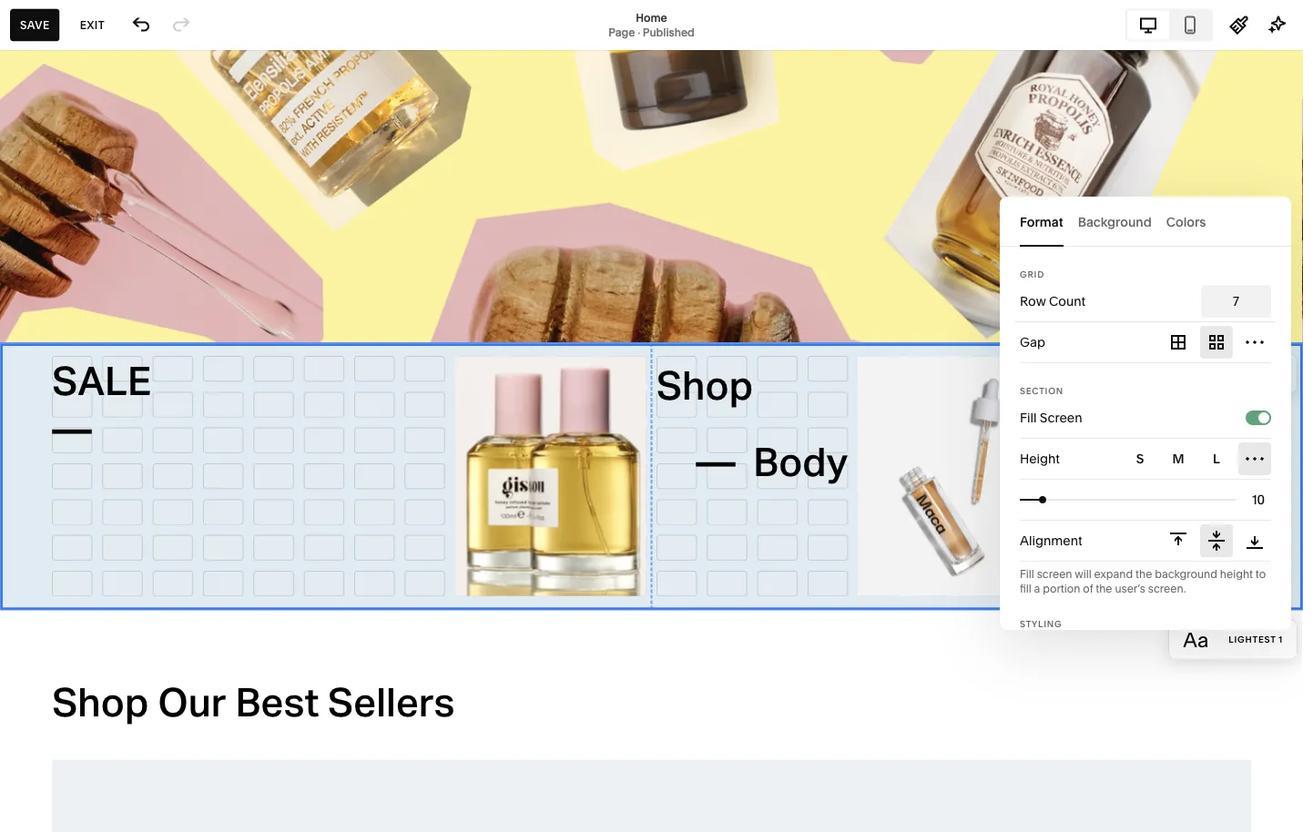 Task type: vqa. For each thing, say whether or not it's contained in the screenshot.
RUBYANNDERSSON@GMAIL.COM
no



Task type: locate. For each thing, give the bounding box(es) containing it.
the right of
[[1096, 582, 1113, 596]]

Row Count number field
[[1201, 285, 1271, 318]]

settings
[[30, 679, 87, 697]]

fill
[[1020, 582, 1032, 596]]

option group
[[1158, 322, 1271, 362], [1124, 443, 1271, 475], [1162, 525, 1271, 557]]

help link
[[30, 710, 63, 730]]

ra
[[37, 778, 53, 791]]

2 vertical spatial option group
[[1162, 525, 1271, 557]]

background button
[[1078, 197, 1152, 247]]

count
[[1049, 294, 1086, 309]]

None checkbox
[[1259, 413, 1270, 424]]

0 vertical spatial fill
[[1020, 410, 1037, 426]]

background
[[1155, 568, 1218, 581]]

row count
[[1020, 294, 1086, 309]]

0 vertical spatial tab list
[[1128, 10, 1211, 40]]

fill
[[1020, 410, 1037, 426], [1020, 568, 1034, 581]]

fill up fill
[[1020, 568, 1034, 581]]

1 horizontal spatial the
[[1136, 568, 1152, 581]]

tab list
[[1128, 10, 1211, 40], [1020, 197, 1271, 247]]

grid
[[1020, 269, 1045, 280]]

None field
[[1246, 490, 1271, 510]]

option group for alignment
[[1162, 525, 1271, 557]]

analytics
[[30, 242, 94, 260]]

website link
[[30, 112, 202, 133]]

selling
[[30, 145, 77, 163]]

scheduling
[[77, 275, 156, 292]]

option group containing s
[[1124, 443, 1271, 475]]

·
[[638, 26, 640, 39]]

exit
[[80, 18, 105, 31]]

0 horizontal spatial the
[[1096, 582, 1113, 596]]

alignment
[[1020, 533, 1083, 549]]

None range field
[[1020, 480, 1236, 520]]

screen
[[1040, 410, 1082, 426]]

fill inside fill screen will expand the background height to fill a portion of the user's screen.
[[1020, 568, 1034, 581]]

0 vertical spatial option group
[[1158, 322, 1271, 362]]

2 fill from the top
[[1020, 568, 1034, 581]]

format button
[[1020, 197, 1063, 247]]

marketing
[[30, 178, 101, 195]]

ruby
[[72, 771, 99, 784]]

selling link
[[30, 144, 202, 166]]

website
[[30, 113, 87, 131]]

l
[[1213, 451, 1220, 467]]

anderson
[[101, 771, 152, 784]]

s
[[1136, 451, 1144, 467]]

analytics link
[[30, 241, 202, 263]]

colors
[[1166, 214, 1206, 230]]

row
[[1020, 294, 1046, 309]]

the
[[1136, 568, 1152, 581], [1096, 582, 1113, 596]]

fill for fill screen will expand the background height to fill a portion of the user's screen.
[[1020, 568, 1034, 581]]

the up user's
[[1136, 568, 1152, 581]]

acuity
[[30, 275, 74, 292]]

1 vertical spatial option group
[[1124, 443, 1271, 475]]

fill down section
[[1020, 410, 1037, 426]]

home page · published
[[609, 11, 695, 39]]

m
[[1173, 451, 1184, 467]]

height
[[1220, 568, 1253, 581]]

1 fill from the top
[[1020, 410, 1037, 426]]

1 vertical spatial tab list
[[1020, 197, 1271, 247]]

screen
[[1037, 568, 1072, 581]]

option group for gap
[[1158, 322, 1271, 362]]

contacts link
[[30, 209, 202, 230]]

screen.
[[1148, 582, 1186, 596]]

1 vertical spatial fill
[[1020, 568, 1034, 581]]



Task type: describe. For each thing, give the bounding box(es) containing it.
height
[[1020, 451, 1060, 467]]

colors button
[[1166, 197, 1206, 247]]

tab list containing format
[[1020, 197, 1271, 247]]

help
[[30, 711, 63, 729]]

fill screen
[[1020, 410, 1082, 426]]

settings link
[[30, 678, 202, 699]]

background
[[1078, 214, 1152, 230]]

set row and column gap into zero image
[[1158, 322, 1199, 362]]

to
[[1256, 568, 1266, 581]]

exit button
[[70, 9, 115, 41]]

save
[[20, 18, 50, 31]]

page
[[609, 26, 635, 39]]

of
[[1083, 582, 1093, 596]]

a
[[1034, 582, 1040, 596]]

user's
[[1115, 582, 1146, 596]]

save button
[[10, 9, 60, 41]]

will
[[1075, 568, 1092, 581]]

option group for height
[[1124, 443, 1271, 475]]

fill for fill screen
[[1020, 410, 1037, 426]]

home
[[636, 11, 667, 24]]

section
[[1020, 385, 1064, 396]]

0 vertical spatial the
[[1136, 568, 1152, 581]]

gap
[[1020, 335, 1046, 350]]

published
[[643, 26, 695, 39]]

expand
[[1094, 568, 1133, 581]]

1 vertical spatial the
[[1096, 582, 1113, 596]]

acuity scheduling
[[30, 275, 156, 292]]

marketing link
[[30, 177, 202, 198]]

format
[[1020, 214, 1063, 230]]

ruby anderson
[[72, 771, 152, 784]]

fill screen will expand the background height to fill a portion of the user's screen.
[[1020, 568, 1266, 596]]

contacts
[[30, 210, 93, 228]]

acuity scheduling link
[[30, 274, 202, 295]]

styling
[[1020, 618, 1062, 629]]

portion
[[1043, 582, 1081, 596]]



